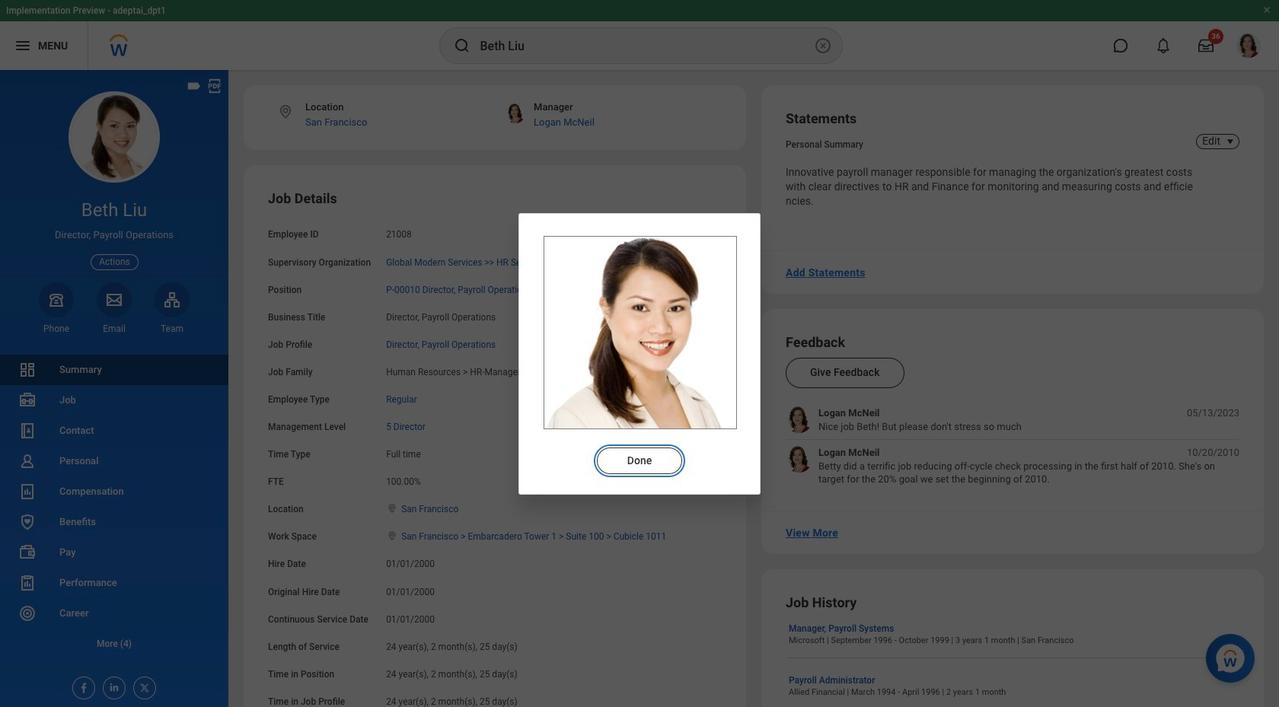 Task type: describe. For each thing, give the bounding box(es) containing it.
location image
[[277, 104, 294, 120]]

beth liu employee photo image
[[544, 236, 737, 429]]

region inside larger image alert dialog
[[544, 435, 736, 476]]

view team image
[[163, 291, 181, 309]]

phone image
[[46, 291, 67, 309]]

larger image alert dialog
[[519, 213, 761, 495]]

personal image
[[18, 452, 37, 471]]

team beth liu element
[[155, 323, 190, 335]]

linkedin image
[[104, 678, 120, 694]]

1 employee's photo (logan mcneil) image from the top
[[786, 407, 812, 434]]

phone beth liu element
[[39, 323, 74, 335]]

x circle image
[[814, 37, 832, 55]]

view printable version (pdf) image
[[206, 78, 223, 94]]

inbox large image
[[1198, 38, 1214, 53]]

notifications large image
[[1156, 38, 1171, 53]]

mail image
[[105, 291, 123, 309]]

1 horizontal spatial list
[[786, 407, 1240, 486]]

contact image
[[18, 422, 37, 440]]

x image
[[134, 678, 151, 694]]



Task type: locate. For each thing, give the bounding box(es) containing it.
close environment banner image
[[1262, 5, 1272, 14]]

0 vertical spatial location image
[[386, 504, 398, 514]]

job image
[[18, 391, 37, 410]]

performance image
[[18, 574, 37, 592]]

list
[[0, 355, 228, 659], [786, 407, 1240, 486]]

group
[[268, 190, 722, 707]]

benefits image
[[18, 513, 37, 531]]

career image
[[18, 605, 37, 623]]

summary image
[[18, 361, 37, 379]]

employee's photo (logan mcneil) image
[[786, 407, 812, 434], [786, 446, 812, 473]]

location image
[[386, 504, 398, 514], [386, 531, 398, 542]]

pay image
[[18, 544, 37, 562]]

facebook image
[[73, 678, 90, 694]]

personal summary element
[[786, 136, 863, 150]]

1 vertical spatial employee's photo (logan mcneil) image
[[786, 446, 812, 473]]

tag image
[[186, 78, 203, 94]]

0 vertical spatial employee's photo (logan mcneil) image
[[786, 407, 812, 434]]

email beth liu element
[[97, 323, 132, 335]]

2 location image from the top
[[386, 531, 398, 542]]

banner
[[0, 0, 1279, 70]]

compensation image
[[18, 483, 37, 501]]

profile logan mcneil element
[[1227, 29, 1270, 62]]

navigation pane region
[[0, 70, 228, 707]]

0 horizontal spatial list
[[0, 355, 228, 659]]

1 location image from the top
[[386, 504, 398, 514]]

region
[[544, 435, 736, 476]]

search image
[[453, 37, 471, 55]]

1 vertical spatial location image
[[386, 531, 398, 542]]

2 employee's photo (logan mcneil) image from the top
[[786, 446, 812, 473]]

full time element
[[386, 446, 421, 460]]



Task type: vqa. For each thing, say whether or not it's contained in the screenshot.
the caret down "IMAGE"
no



